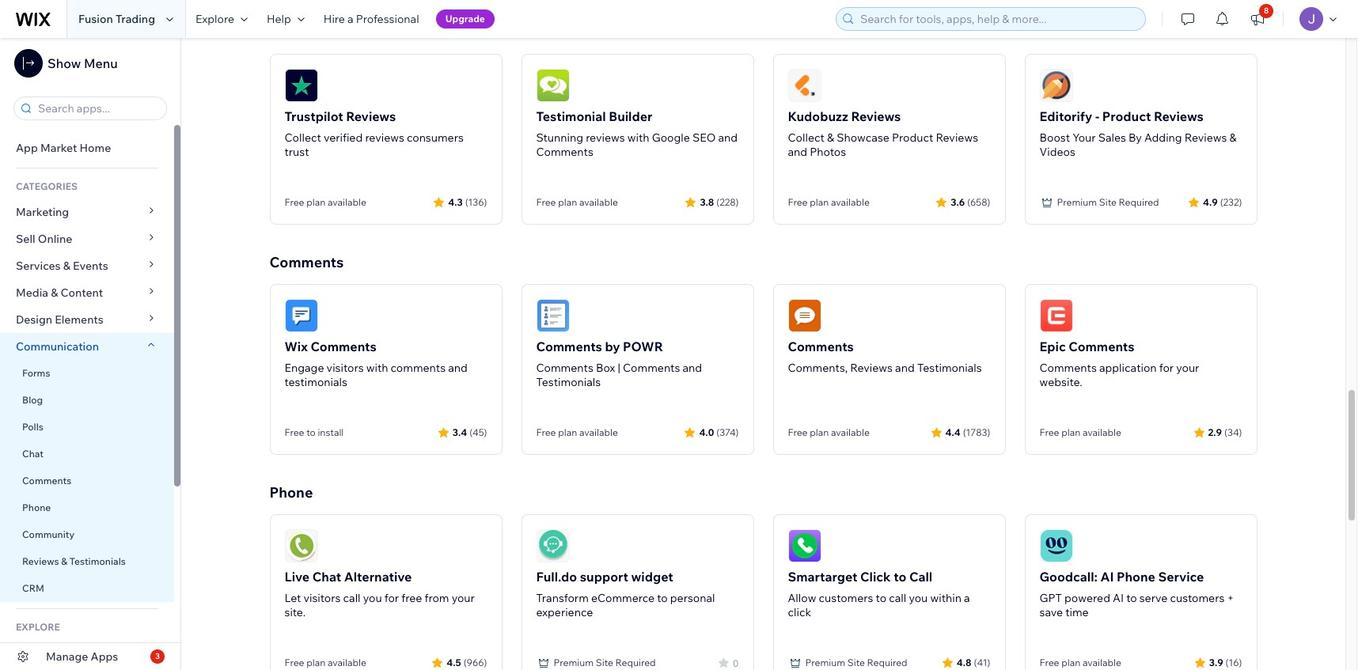 Task type: vqa. For each thing, say whether or not it's contained in the screenshot.


Task type: describe. For each thing, give the bounding box(es) containing it.
plan for let
[[307, 657, 326, 669]]

kudobuzz reviews logo image
[[788, 69, 822, 102]]

product inside kudobuzz reviews collect & showcase product reviews and photos
[[892, 131, 934, 145]]

you inside live chat alternative let visitors call you for free from your site.
[[363, 592, 382, 606]]

plan for verified
[[307, 196, 326, 208]]

forms
[[22, 367, 50, 379]]

widget
[[632, 569, 674, 585]]

community link
[[0, 522, 174, 549]]

full.do support widget logo image
[[537, 530, 570, 563]]

your
[[1073, 131, 1096, 145]]

goodcall: ai phone service  logo image
[[1040, 530, 1073, 563]]

and for comments by powr
[[683, 361, 703, 375]]

verified
[[324, 131, 363, 145]]

premium site required for ‑
[[1058, 196, 1160, 208]]

adding
[[1145, 131, 1183, 145]]

google
[[652, 131, 690, 145]]

& for events
[[63, 259, 70, 273]]

4.3
[[448, 196, 463, 208]]

comments inside wix comments engage visitors with comments and testimonials
[[311, 339, 377, 355]]

free plan available for application
[[1040, 427, 1122, 439]]

serve
[[1140, 592, 1168, 606]]

call
[[910, 569, 933, 585]]

(966)
[[464, 657, 487, 669]]

smartarget
[[788, 569, 858, 585]]

builder
[[609, 108, 653, 124]]

8
[[1265, 6, 1270, 16]]

0 vertical spatial ai
[[1101, 569, 1115, 585]]

call inside live chat alternative let visitors call you for free from your site.
[[343, 592, 361, 606]]

(45)
[[470, 426, 487, 438]]

by
[[1129, 131, 1143, 145]]

you inside "smartarget click to call allow customers to call you within a click"
[[909, 592, 928, 606]]

marketing
[[16, 205, 69, 219]]

free for comments
[[788, 427, 808, 439]]

live chat alternative let visitors call you for free from your site.
[[285, 569, 475, 620]]

goodcall:
[[1040, 569, 1098, 585]]

free for epic comments
[[1040, 427, 1060, 439]]

comments left box
[[537, 361, 594, 375]]

to left install
[[307, 427, 316, 439]]

4.8
[[957, 657, 972, 669]]

media
[[16, 286, 48, 300]]

trustpilot
[[285, 108, 344, 124]]

collect for kudobuzz reviews
[[788, 131, 825, 145]]

0 horizontal spatial a
[[348, 12, 354, 26]]

goodcall: ai phone service gpt powered ai to serve customers + save time
[[1040, 569, 1235, 620]]

design elements link
[[0, 306, 174, 333]]

testimonials inside reviews & testimonials link
[[70, 556, 126, 568]]

& inside kudobuzz reviews collect & showcase product reviews and photos
[[827, 131, 835, 145]]

comments link
[[0, 468, 174, 495]]

show menu
[[48, 55, 118, 71]]

app market home link
[[0, 135, 174, 162]]

allow
[[788, 592, 817, 606]]

powr
[[623, 339, 664, 355]]

seo
[[693, 131, 716, 145]]

testimonial builder stunning reviews with google seo and comments
[[537, 108, 738, 159]]

4.5
[[447, 657, 461, 669]]

by
[[605, 339, 620, 355]]

to inside full.do support widget transform ecommerce to personal experience
[[657, 592, 668, 606]]

available for reviews
[[580, 196, 618, 208]]

reviews & testimonials link
[[0, 549, 174, 576]]

fusion
[[78, 12, 113, 26]]

3.6
[[951, 196, 965, 208]]

phone inside the sidebar element
[[22, 502, 51, 514]]

professional
[[356, 12, 419, 26]]

show
[[48, 55, 81, 71]]

chat inside chat link
[[22, 448, 44, 460]]

reviews right adding
[[1185, 131, 1228, 145]]

& for content
[[51, 286, 58, 300]]

explore
[[16, 622, 60, 634]]

let
[[285, 592, 301, 606]]

1 vertical spatial ai
[[1113, 592, 1124, 606]]

available for comments
[[580, 427, 618, 439]]

Search apps... field
[[33, 97, 162, 120]]

media & content link
[[0, 280, 174, 306]]

‑
[[1096, 108, 1100, 124]]

live chat alternative logo image
[[285, 530, 318, 563]]

comments down comments by powr logo
[[537, 339, 603, 355]]

editorify ‑ product reviews logo image
[[1040, 69, 1073, 102]]

visitors inside live chat alternative let visitors call you for free from your site.
[[304, 592, 341, 606]]

+
[[1228, 592, 1235, 606]]

premium site required for click
[[806, 657, 908, 669]]

0
[[733, 658, 739, 670]]

service
[[1159, 569, 1205, 585]]

menu
[[84, 55, 118, 71]]

home
[[80, 141, 111, 155]]

editorify
[[1040, 108, 1093, 124]]

& inside editorify ‑ product reviews boost your sales by adding reviews & videos
[[1230, 131, 1237, 145]]

collect for trustpilot reviews
[[285, 131, 321, 145]]

reviews inside testimonial builder stunning reviews with google seo and comments
[[586, 131, 625, 145]]

(136)
[[465, 196, 487, 208]]

required for reviews
[[1119, 196, 1160, 208]]

apps
[[91, 650, 118, 664]]

|
[[618, 361, 621, 375]]

manage apps
[[46, 650, 118, 664]]

polls link
[[0, 414, 174, 441]]

2.9
[[1209, 426, 1223, 438]]

reviews inside the sidebar element
[[22, 556, 59, 568]]

support
[[580, 569, 629, 585]]

available for verified
[[328, 196, 367, 208]]

hire a professional
[[324, 12, 419, 26]]

forms link
[[0, 360, 174, 387]]

call inside "smartarget click to call allow customers to call you within a click"
[[889, 592, 907, 606]]

upgrade button
[[436, 10, 495, 29]]

help button
[[257, 0, 314, 38]]

4.9
[[1204, 196, 1218, 208]]

(16)
[[1226, 657, 1243, 669]]

marketing link
[[0, 199, 174, 226]]

phone inside goodcall: ai phone service gpt powered ai to serve customers + save time
[[1117, 569, 1156, 585]]

wix
[[285, 339, 308, 355]]

comments inside testimonial builder stunning reviews with google seo and comments
[[537, 145, 594, 159]]

(34)
[[1225, 426, 1243, 438]]

available for let
[[328, 657, 367, 669]]

chat inside live chat alternative let visitors call you for free from your site.
[[313, 569, 341, 585]]

reviews inside the comments comments, reviews and testimonials
[[851, 361, 893, 375]]

4.8 (41)
[[957, 657, 991, 669]]

comments comments, reviews and testimonials
[[788, 339, 982, 375]]

trustpilot reviews logo image
[[285, 69, 318, 102]]

with for builder
[[628, 131, 650, 145]]

community
[[22, 529, 75, 541]]

with for comments
[[366, 361, 388, 375]]

to inside goodcall: ai phone service gpt powered ai to serve customers + save time
[[1127, 592, 1138, 606]]

sidebar element
[[0, 38, 181, 671]]

personal
[[671, 592, 716, 606]]

comments up wix comments logo
[[270, 253, 344, 272]]

your inside live chat alternative let visitors call you for free from your site.
[[452, 592, 475, 606]]

within
[[931, 592, 962, 606]]

testimonial builder logo image
[[537, 69, 570, 102]]

app
[[16, 141, 38, 155]]

reviews & testimonials
[[22, 556, 126, 568]]

visitors inside wix comments engage visitors with comments and testimonials
[[327, 361, 364, 375]]

site for click
[[848, 657, 865, 669]]

free for trustpilot reviews
[[285, 196, 304, 208]]

to left call
[[894, 569, 907, 585]]

3.4 (45)
[[453, 426, 487, 438]]

click
[[861, 569, 891, 585]]

manage
[[46, 650, 88, 664]]

comments
[[391, 361, 446, 375]]



Task type: locate. For each thing, give the bounding box(es) containing it.
reviews up 3.6
[[936, 131, 979, 145]]

collect down trustpilot
[[285, 131, 321, 145]]

for inside live chat alternative let visitors call you for free from your site.
[[385, 592, 399, 606]]

1 horizontal spatial your
[[1177, 361, 1200, 375]]

0 vertical spatial for
[[1160, 361, 1174, 375]]

4.3 (136)
[[448, 196, 487, 208]]

trust
[[285, 145, 309, 159]]

0 horizontal spatial required
[[616, 657, 656, 669]]

collect down kudobuzz
[[788, 131, 825, 145]]

4.0 (374)
[[700, 426, 739, 438]]

and inside the comments comments, reviews and testimonials
[[896, 361, 915, 375]]

and inside wix comments engage visitors with comments and testimonials
[[448, 361, 468, 375]]

free down site.
[[285, 657, 304, 669]]

videos
[[1040, 145, 1076, 159]]

comments up "application"
[[1069, 339, 1135, 355]]

free
[[285, 196, 304, 208], [537, 196, 556, 208], [788, 196, 808, 208], [285, 427, 304, 439], [537, 427, 556, 439], [788, 427, 808, 439], [1040, 427, 1060, 439], [285, 657, 304, 669], [1040, 657, 1060, 669]]

1 vertical spatial chat
[[313, 569, 341, 585]]

free plan available down site.
[[285, 657, 367, 669]]

and for testimonial builder
[[719, 131, 738, 145]]

testimonials down community link
[[70, 556, 126, 568]]

free plan available down the time at right
[[1040, 657, 1122, 669]]

hire a professional link
[[314, 0, 429, 38]]

0 horizontal spatial with
[[366, 361, 388, 375]]

plan for reviews
[[558, 196, 578, 208]]

free down comments,
[[788, 427, 808, 439]]

premium down experience
[[554, 657, 594, 669]]

site down ecommerce
[[596, 657, 614, 669]]

required
[[1119, 196, 1160, 208], [616, 657, 656, 669], [868, 657, 908, 669]]

and inside testimonial builder stunning reviews with google seo and comments
[[719, 131, 738, 145]]

kudobuzz reviews collect & showcase product reviews and photos
[[788, 108, 979, 159]]

0 horizontal spatial product
[[892, 131, 934, 145]]

free down the stunning
[[537, 196, 556, 208]]

collect inside trustpilot reviews collect verified reviews consumers trust
[[285, 131, 321, 145]]

engage
[[285, 361, 324, 375]]

available for application
[[1083, 427, 1122, 439]]

smartarget click to call allow customers to call you within a click
[[788, 569, 971, 620]]

8 button
[[1241, 0, 1276, 38]]

(374)
[[717, 426, 739, 438]]

plan for and
[[810, 427, 829, 439]]

1 horizontal spatial testimonials
[[537, 375, 601, 390]]

reviews right comments,
[[851, 361, 893, 375]]

comments down testimonial on the left top of page
[[537, 145, 594, 159]]

3.8 (228)
[[700, 196, 739, 208]]

0 vertical spatial with
[[628, 131, 650, 145]]

crm link
[[0, 576, 174, 603]]

premium down click
[[806, 657, 846, 669]]

1 vertical spatial with
[[366, 361, 388, 375]]

smartarget click to call logo image
[[788, 530, 822, 563]]

premium site required down the sales
[[1058, 196, 1160, 208]]

reviews inside trustpilot reviews collect verified reviews consumers trust
[[346, 108, 396, 124]]

required down by
[[1119, 196, 1160, 208]]

testimonials left |
[[537, 375, 601, 390]]

site for support
[[596, 657, 614, 669]]

available for &
[[831, 196, 870, 208]]

explore
[[196, 12, 234, 26]]

2 horizontal spatial premium site required
[[1058, 196, 1160, 208]]

premium site required
[[1058, 196, 1160, 208], [554, 657, 656, 669], [806, 657, 908, 669]]

0 horizontal spatial you
[[363, 592, 382, 606]]

2 reviews from the left
[[586, 131, 625, 145]]

collect inside kudobuzz reviews collect & showcase product reviews and photos
[[788, 131, 825, 145]]

customers
[[819, 592, 874, 606], [1171, 592, 1225, 606]]

sales
[[1099, 131, 1127, 145]]

testimonials up 4.4
[[918, 361, 982, 375]]

available down the stunning
[[580, 196, 618, 208]]

click
[[788, 606, 812, 620]]

& for testimonials
[[61, 556, 67, 568]]

your
[[1177, 361, 1200, 375], [452, 592, 475, 606]]

available for service
[[1083, 657, 1122, 669]]

chat right live
[[313, 569, 341, 585]]

1 horizontal spatial collect
[[788, 131, 825, 145]]

0 horizontal spatial premium site required
[[554, 657, 656, 669]]

your right "application"
[[1177, 361, 1200, 375]]

photos
[[810, 145, 847, 159]]

premium site required for support
[[554, 657, 656, 669]]

0 horizontal spatial premium
[[554, 657, 594, 669]]

free plan available down the stunning
[[537, 196, 618, 208]]

available down "application"
[[1083, 427, 1122, 439]]

0 vertical spatial visitors
[[327, 361, 364, 375]]

& inside 'link'
[[63, 259, 70, 273]]

wix comments engage visitors with comments and testimonials
[[285, 339, 468, 390]]

gpt
[[1040, 592, 1063, 606]]

phone up serve
[[1117, 569, 1156, 585]]

product inside editorify ‑ product reviews boost your sales by adding reviews & videos
[[1103, 108, 1152, 124]]

website.
[[1040, 375, 1083, 390]]

premium for smartarget
[[806, 657, 846, 669]]

plan for &
[[810, 196, 829, 208]]

design
[[16, 313, 52, 327]]

site.
[[285, 606, 306, 620]]

free plan available for let
[[285, 657, 367, 669]]

to down click
[[876, 592, 887, 606]]

1 vertical spatial a
[[965, 592, 971, 606]]

required down ecommerce
[[616, 657, 656, 669]]

1 vertical spatial your
[[452, 592, 475, 606]]

comments up comments,
[[788, 339, 854, 355]]

for inside epic comments comments application for your website.
[[1160, 361, 1174, 375]]

2 collect from the left
[[788, 131, 825, 145]]

plan for comments
[[558, 427, 578, 439]]

free for kudobuzz reviews
[[788, 196, 808, 208]]

comments down chat link
[[22, 475, 71, 487]]

full.do
[[537, 569, 577, 585]]

free plan available
[[285, 196, 367, 208], [537, 196, 618, 208], [788, 196, 870, 208], [537, 427, 618, 439], [788, 427, 870, 439], [1040, 427, 1122, 439], [285, 657, 367, 669], [1040, 657, 1122, 669]]

visitors right "let"
[[304, 592, 341, 606]]

1 horizontal spatial a
[[965, 592, 971, 606]]

trading
[[116, 12, 155, 26]]

premium for full.do
[[554, 657, 594, 669]]

free plan available down box
[[537, 427, 618, 439]]

0 horizontal spatial site
[[596, 657, 614, 669]]

you down call
[[909, 592, 928, 606]]

ai up powered
[[1101, 569, 1115, 585]]

visitors right 'engage'
[[327, 361, 364, 375]]

1 horizontal spatial chat
[[313, 569, 341, 585]]

& down community at the bottom
[[61, 556, 67, 568]]

4.4 (1783)
[[946, 426, 991, 438]]

Search for tools, apps, help & more... field
[[856, 8, 1141, 30]]

site down the sales
[[1100, 196, 1117, 208]]

free down trust
[[285, 196, 304, 208]]

& left events
[[63, 259, 70, 273]]

(228)
[[717, 196, 739, 208]]

free plan available down comments,
[[788, 427, 870, 439]]

for left free
[[385, 592, 399, 606]]

communication
[[16, 340, 102, 354]]

reviews down builder
[[586, 131, 625, 145]]

premium for editorify
[[1058, 196, 1098, 208]]

showcase
[[837, 131, 890, 145]]

a
[[348, 12, 354, 26], [965, 592, 971, 606]]

1 horizontal spatial required
[[868, 657, 908, 669]]

product right showcase
[[892, 131, 934, 145]]

from
[[425, 592, 449, 606]]

blog link
[[0, 387, 174, 414]]

free plan available for verified
[[285, 196, 367, 208]]

editorify ‑ product reviews boost your sales by adding reviews & videos
[[1040, 108, 1237, 159]]

free right (45)
[[537, 427, 556, 439]]

comments inside the comments comments, reviews and testimonials
[[788, 339, 854, 355]]

reviews up 'crm'
[[22, 556, 59, 568]]

epic
[[1040, 339, 1066, 355]]

kudobuzz
[[788, 108, 849, 124]]

3.4
[[453, 426, 467, 438]]

(232)
[[1221, 196, 1243, 208]]

reviews
[[365, 131, 405, 145], [586, 131, 625, 145]]

customers inside "smartarget click to call allow customers to call you within a click"
[[819, 592, 874, 606]]

1 horizontal spatial with
[[628, 131, 650, 145]]

3
[[155, 652, 160, 662]]

reviews up verified
[[346, 108, 396, 124]]

hire
[[324, 12, 345, 26]]

4.5 (966)
[[447, 657, 487, 669]]

1 vertical spatial for
[[385, 592, 399, 606]]

1 horizontal spatial product
[[1103, 108, 1152, 124]]

free left install
[[285, 427, 304, 439]]

available down box
[[580, 427, 618, 439]]

1 horizontal spatial premium site required
[[806, 657, 908, 669]]

with left "comments"
[[366, 361, 388, 375]]

wix comments logo image
[[285, 299, 318, 333]]

(1783)
[[963, 426, 991, 438]]

you down alternative
[[363, 592, 382, 606]]

available down photos
[[831, 196, 870, 208]]

0 vertical spatial chat
[[22, 448, 44, 460]]

0 horizontal spatial your
[[452, 592, 475, 606]]

1 you from the left
[[363, 592, 382, 606]]

1 call from the left
[[343, 592, 361, 606]]

free plan available for and
[[788, 427, 870, 439]]

1 horizontal spatial reviews
[[586, 131, 625, 145]]

1 horizontal spatial phone
[[270, 484, 313, 502]]

free plan available down photos
[[788, 196, 870, 208]]

your right "from"
[[452, 592, 475, 606]]

2 customers from the left
[[1171, 592, 1225, 606]]

premium site required down experience
[[554, 657, 656, 669]]

comments inside comments link
[[22, 475, 71, 487]]

crm
[[22, 583, 44, 595]]

1 horizontal spatial you
[[909, 592, 928, 606]]

show menu button
[[14, 49, 118, 78]]

available down comments,
[[831, 427, 870, 439]]

1 horizontal spatial call
[[889, 592, 907, 606]]

& up (232)
[[1230, 131, 1237, 145]]

blog
[[22, 394, 43, 406]]

3.9
[[1210, 657, 1224, 669]]

free plan available for comments
[[537, 427, 618, 439]]

1 collect from the left
[[285, 131, 321, 145]]

reviews up adding
[[1155, 108, 1204, 124]]

required down "smartarget click to call allow customers to call you within a click"
[[868, 657, 908, 669]]

visitors
[[327, 361, 364, 375], [304, 592, 341, 606]]

polls
[[22, 421, 43, 433]]

site for ‑
[[1100, 196, 1117, 208]]

a right the within
[[965, 592, 971, 606]]

reviews inside trustpilot reviews collect verified reviews consumers trust
[[365, 131, 405, 145]]

& right media
[[51, 286, 58, 300]]

site
[[1100, 196, 1117, 208], [596, 657, 614, 669], [848, 657, 865, 669]]

plan for application
[[1062, 427, 1081, 439]]

comments by powr logo image
[[537, 299, 570, 333]]

& down kudobuzz
[[827, 131, 835, 145]]

comments by powr comments box | comments and testimonials
[[537, 339, 703, 390]]

free plan available for reviews
[[537, 196, 618, 208]]

0 vertical spatial your
[[1177, 361, 1200, 375]]

comments,
[[788, 361, 848, 375]]

site down "smartarget click to call allow customers to call you within a click"
[[848, 657, 865, 669]]

testimonial
[[537, 108, 606, 124]]

2 horizontal spatial premium
[[1058, 196, 1098, 208]]

and for kudobuzz reviews
[[788, 145, 808, 159]]

to left serve
[[1127, 592, 1138, 606]]

testimonials inside the comments comments, reviews and testimonials
[[918, 361, 982, 375]]

0 horizontal spatial phone
[[22, 502, 51, 514]]

to down widget at the bottom of the page
[[657, 592, 668, 606]]

design elements
[[16, 313, 104, 327]]

available down the time at right
[[1083, 657, 1122, 669]]

epic comments logo image
[[1040, 299, 1073, 333]]

with inside testimonial builder stunning reviews with google seo and comments
[[628, 131, 650, 145]]

reviews up showcase
[[852, 108, 901, 124]]

and inside the "comments by powr comments box | comments and testimonials"
[[683, 361, 703, 375]]

1 horizontal spatial premium
[[806, 657, 846, 669]]

2 horizontal spatial phone
[[1117, 569, 1156, 585]]

premium down videos
[[1058, 196, 1098, 208]]

full.do support widget transform ecommerce to personal experience
[[537, 569, 716, 620]]

free for comments by powr
[[537, 427, 556, 439]]

free plan available for service
[[1040, 657, 1122, 669]]

customers inside goodcall: ai phone service gpt powered ai to serve customers + save time
[[1171, 592, 1225, 606]]

comments logo image
[[788, 299, 822, 333]]

plan for service
[[1062, 657, 1081, 669]]

call down click
[[889, 592, 907, 606]]

0 vertical spatial product
[[1103, 108, 1152, 124]]

call down alternative
[[343, 592, 361, 606]]

your inside epic comments comments application for your website.
[[1177, 361, 1200, 375]]

events
[[73, 259, 108, 273]]

content
[[61, 286, 103, 300]]

0 horizontal spatial testimonials
[[70, 556, 126, 568]]

and
[[719, 131, 738, 145], [788, 145, 808, 159], [448, 361, 468, 375], [683, 361, 703, 375], [896, 361, 915, 375]]

available down verified
[[328, 196, 367, 208]]

premium site required down "smartarget click to call allow customers to call you within a click"
[[806, 657, 908, 669]]

required for call
[[868, 657, 908, 669]]

free plan available down trust
[[285, 196, 367, 208]]

4.4
[[946, 426, 961, 438]]

sell online link
[[0, 226, 174, 253]]

free for live chat alternative
[[285, 657, 304, 669]]

0 horizontal spatial reviews
[[365, 131, 405, 145]]

phone link
[[0, 495, 174, 522]]

for right "application"
[[1160, 361, 1174, 375]]

chat link
[[0, 441, 174, 468]]

0 horizontal spatial call
[[343, 592, 361, 606]]

3.6 (658)
[[951, 196, 991, 208]]

2 call from the left
[[889, 592, 907, 606]]

0 horizontal spatial chat
[[22, 448, 44, 460]]

free plan available for &
[[788, 196, 870, 208]]

available down live chat alternative let visitors call you for free from your site. at left bottom
[[328, 657, 367, 669]]

0 horizontal spatial collect
[[285, 131, 321, 145]]

1 reviews from the left
[[365, 131, 405, 145]]

transform
[[537, 592, 589, 606]]

upgrade
[[446, 13, 485, 25]]

product up by
[[1103, 108, 1152, 124]]

free for goodcall: ai phone service
[[1040, 657, 1060, 669]]

a right hire
[[348, 12, 354, 26]]

0 vertical spatial a
[[348, 12, 354, 26]]

ai right powered
[[1113, 592, 1124, 606]]

reviews right verified
[[365, 131, 405, 145]]

customers down the smartarget
[[819, 592, 874, 606]]

free down website.
[[1040, 427, 1060, 439]]

comments up 'engage'
[[311, 339, 377, 355]]

free plan available down website.
[[1040, 427, 1122, 439]]

1 horizontal spatial for
[[1160, 361, 1174, 375]]

comments down epic
[[1040, 361, 1097, 375]]

free right (228)
[[788, 196, 808, 208]]

with inside wix comments engage visitors with comments and testimonials
[[366, 361, 388, 375]]

free for testimonial builder
[[537, 196, 556, 208]]

2 you from the left
[[909, 592, 928, 606]]

chat down polls
[[22, 448, 44, 460]]

1 horizontal spatial customers
[[1171, 592, 1225, 606]]

1 vertical spatial product
[[892, 131, 934, 145]]

2 horizontal spatial site
[[1100, 196, 1117, 208]]

alternative
[[344, 569, 412, 585]]

services & events
[[16, 259, 108, 273]]

with down builder
[[628, 131, 650, 145]]

available for and
[[831, 427, 870, 439]]

1 horizontal spatial site
[[848, 657, 865, 669]]

free for wix comments
[[285, 427, 304, 439]]

comments down powr
[[623, 361, 681, 375]]

ecommerce
[[591, 592, 655, 606]]

1 vertical spatial visitors
[[304, 592, 341, 606]]

4.0
[[700, 426, 714, 438]]

0 horizontal spatial for
[[385, 592, 399, 606]]

customers down service
[[1171, 592, 1225, 606]]

phone up live chat alternative logo
[[270, 484, 313, 502]]

1 customers from the left
[[819, 592, 874, 606]]

install
[[318, 427, 344, 439]]

testimonials inside the "comments by powr comments box | comments and testimonials"
[[537, 375, 601, 390]]

available
[[328, 196, 367, 208], [580, 196, 618, 208], [831, 196, 870, 208], [580, 427, 618, 439], [831, 427, 870, 439], [1083, 427, 1122, 439], [328, 657, 367, 669], [1083, 657, 1122, 669]]

0 horizontal spatial customers
[[819, 592, 874, 606]]

and inside kudobuzz reviews collect & showcase product reviews and photos
[[788, 145, 808, 159]]

free down save
[[1040, 657, 1060, 669]]

required for transform
[[616, 657, 656, 669]]

a inside "smartarget click to call allow customers to call you within a click"
[[965, 592, 971, 606]]

stunning
[[537, 131, 584, 145]]

2.9 (34)
[[1209, 426, 1243, 438]]

categories
[[16, 181, 78, 192]]

2 horizontal spatial required
[[1119, 196, 1160, 208]]

phone up community at the bottom
[[22, 502, 51, 514]]

2 horizontal spatial testimonials
[[918, 361, 982, 375]]



